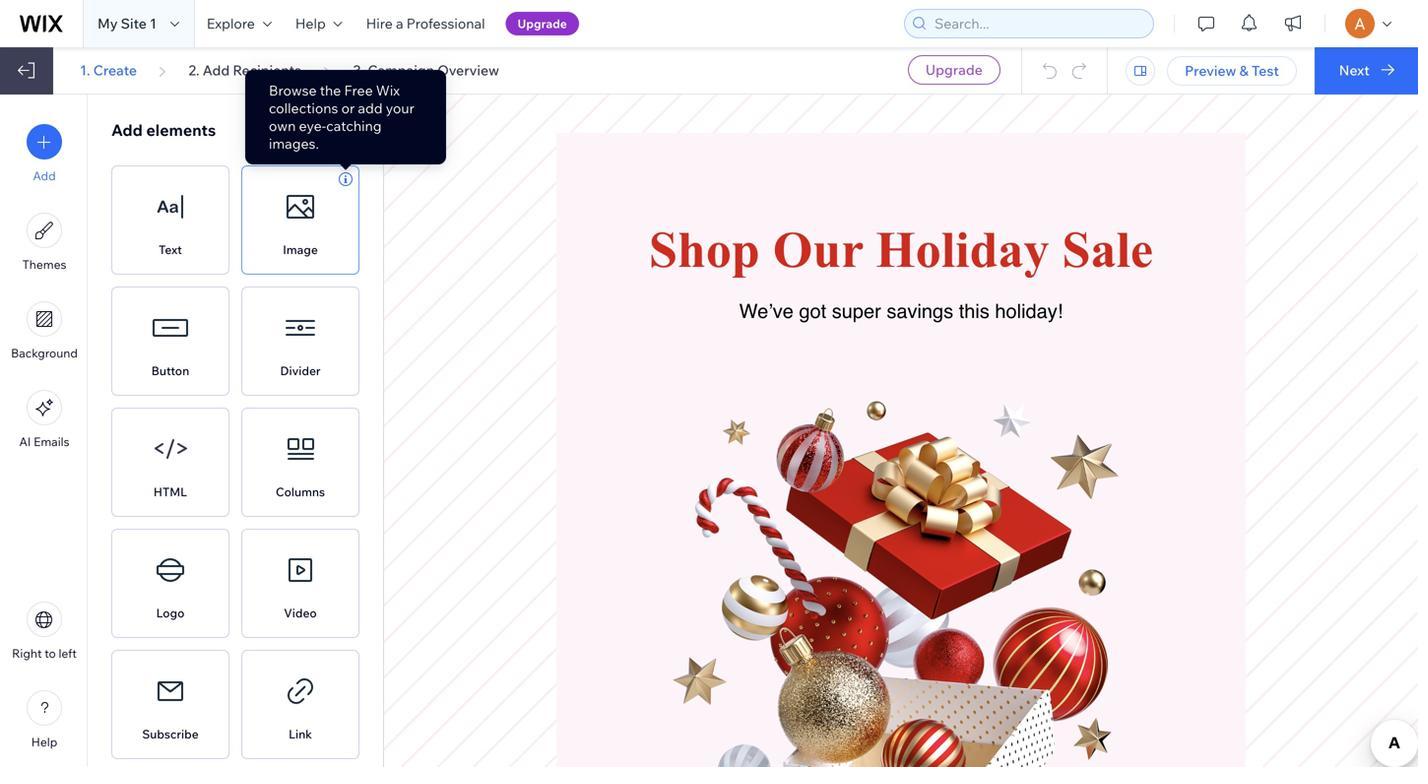 Task type: locate. For each thing, give the bounding box(es) containing it.
add elements
[[111, 120, 216, 140]]

upgrade down the search... field
[[926, 61, 983, 78]]

add
[[203, 62, 230, 79], [111, 120, 143, 140], [33, 168, 56, 183]]

professional
[[406, 15, 485, 32]]

help
[[295, 15, 326, 32], [31, 735, 57, 749]]

ai emails
[[19, 434, 69, 449]]

recipients
[[233, 62, 301, 79]]

upgrade button right professional
[[506, 12, 579, 35]]

1 horizontal spatial upgrade button
[[908, 55, 1000, 85]]

help button down the right to left
[[27, 690, 62, 749]]

own
[[269, 117, 296, 134]]

upgrade right professional
[[518, 16, 567, 31]]

themes button
[[22, 213, 66, 272]]

next button
[[1314, 47, 1418, 95]]

text
[[159, 242, 182, 257]]

logo
[[156, 606, 185, 620]]

3.
[[353, 62, 365, 79]]

add up themes button
[[33, 168, 56, 183]]

2 vertical spatial add
[[33, 168, 56, 183]]

sale
[[1062, 221, 1153, 278]]

help down the right to left
[[31, 735, 57, 749]]

add
[[358, 99, 383, 117]]

next
[[1339, 62, 1370, 79]]

1 horizontal spatial upgrade
[[926, 61, 983, 78]]

right to left
[[12, 646, 77, 661]]

holiday
[[876, 221, 1049, 278]]

help button left hire on the top left
[[283, 0, 354, 47]]

2.
[[188, 62, 200, 79]]

1 vertical spatial add
[[111, 120, 143, 140]]

add right 2.
[[203, 62, 230, 79]]

right
[[12, 646, 42, 661]]

1 horizontal spatial help button
[[283, 0, 354, 47]]

0 vertical spatial upgrade
[[518, 16, 567, 31]]

left
[[59, 646, 77, 661]]

background
[[11, 346, 78, 360]]

1.
[[80, 62, 90, 79]]

site
[[121, 15, 147, 32]]

collections
[[269, 99, 338, 117]]

divider
[[280, 363, 321, 378]]

right to left button
[[12, 602, 77, 661]]

upgrade
[[518, 16, 567, 31], [926, 61, 983, 78]]

background button
[[11, 301, 78, 360]]

subscribe
[[142, 727, 199, 742]]

1. create link
[[80, 62, 137, 79]]

ai
[[19, 434, 31, 449]]

1 horizontal spatial help
[[295, 15, 326, 32]]

upgrade for the leftmost upgrade "button"
[[518, 16, 567, 31]]

0 vertical spatial help
[[295, 15, 326, 32]]

0 horizontal spatial upgrade
[[518, 16, 567, 31]]

free
[[344, 82, 373, 99]]

2. add recipients link
[[188, 62, 301, 79]]

eye-
[[299, 117, 326, 134]]

2 horizontal spatial add
[[203, 62, 230, 79]]

button
[[151, 363, 189, 378]]

add inside button
[[33, 168, 56, 183]]

0 horizontal spatial help button
[[27, 690, 62, 749]]

elements
[[146, 120, 216, 140]]

1 vertical spatial help
[[31, 735, 57, 749]]

savings
[[887, 300, 953, 323]]

help button
[[283, 0, 354, 47], [27, 690, 62, 749]]

1 horizontal spatial add
[[111, 120, 143, 140]]

themes
[[22, 257, 66, 272]]

1. create
[[80, 62, 137, 79]]

the
[[320, 82, 341, 99]]

1 vertical spatial upgrade button
[[908, 55, 1000, 85]]

upgrade button
[[506, 12, 579, 35], [908, 55, 1000, 85]]

3. campaign overview link
[[353, 62, 499, 79]]

upgrade button down the search... field
[[908, 55, 1000, 85]]

your
[[386, 99, 415, 117]]

add left elements
[[111, 120, 143, 140]]

0 horizontal spatial add
[[33, 168, 56, 183]]

my site 1
[[97, 15, 157, 32]]

explore
[[207, 15, 255, 32]]

help up recipients
[[295, 15, 326, 32]]

to
[[45, 646, 56, 661]]

hire
[[366, 15, 393, 32]]

0 vertical spatial help button
[[283, 0, 354, 47]]

0 vertical spatial upgrade button
[[506, 12, 579, 35]]

1 vertical spatial upgrade
[[926, 61, 983, 78]]



Task type: vqa. For each thing, say whether or not it's contained in the screenshot.
the Browse the Free Wix collections or add your own eye-catching images.
yes



Task type: describe. For each thing, give the bounding box(es) containing it.
got
[[799, 300, 826, 323]]

campaign
[[368, 62, 434, 79]]

&
[[1239, 62, 1249, 79]]

holiday!
[[995, 300, 1063, 323]]

image
[[283, 242, 318, 257]]

link
[[289, 727, 312, 742]]

add button
[[27, 124, 62, 183]]

upgrade for right upgrade "button"
[[926, 61, 983, 78]]

a
[[396, 15, 403, 32]]

overview
[[437, 62, 499, 79]]

catching
[[326, 117, 382, 134]]

wix
[[376, 82, 400, 99]]

preview
[[1185, 62, 1236, 79]]

emails
[[34, 434, 69, 449]]

create
[[93, 62, 137, 79]]

hire a professional
[[366, 15, 485, 32]]

video
[[284, 606, 317, 620]]

or
[[341, 99, 355, 117]]

add for add
[[33, 168, 56, 183]]

browse the free wix collections or add your own eye-catching images.
[[269, 82, 415, 152]]

our
[[773, 221, 863, 278]]

we've got super savings this holiday!
[[739, 300, 1063, 323]]

shop
[[649, 221, 760, 278]]

we've
[[739, 300, 794, 323]]

test
[[1252, 62, 1279, 79]]

0 horizontal spatial help
[[31, 735, 57, 749]]

1
[[150, 15, 157, 32]]

Search... field
[[929, 10, 1147, 37]]

1 vertical spatial help button
[[27, 690, 62, 749]]

images.
[[269, 135, 319, 152]]

2. add recipients
[[188, 62, 301, 79]]

ai emails button
[[19, 390, 69, 449]]

add for add elements
[[111, 120, 143, 140]]

columns
[[276, 485, 325, 499]]

html
[[154, 485, 187, 499]]

0 horizontal spatial upgrade button
[[506, 12, 579, 35]]

hire a professional link
[[354, 0, 497, 47]]

this
[[959, 300, 990, 323]]

shop our holiday sale
[[649, 221, 1153, 278]]

preview & test
[[1185, 62, 1279, 79]]

super
[[832, 300, 881, 323]]

0 vertical spatial add
[[203, 62, 230, 79]]

preview & test button
[[1167, 56, 1297, 86]]

my
[[97, 15, 118, 32]]

3. campaign overview
[[353, 62, 499, 79]]

browse
[[269, 82, 317, 99]]



